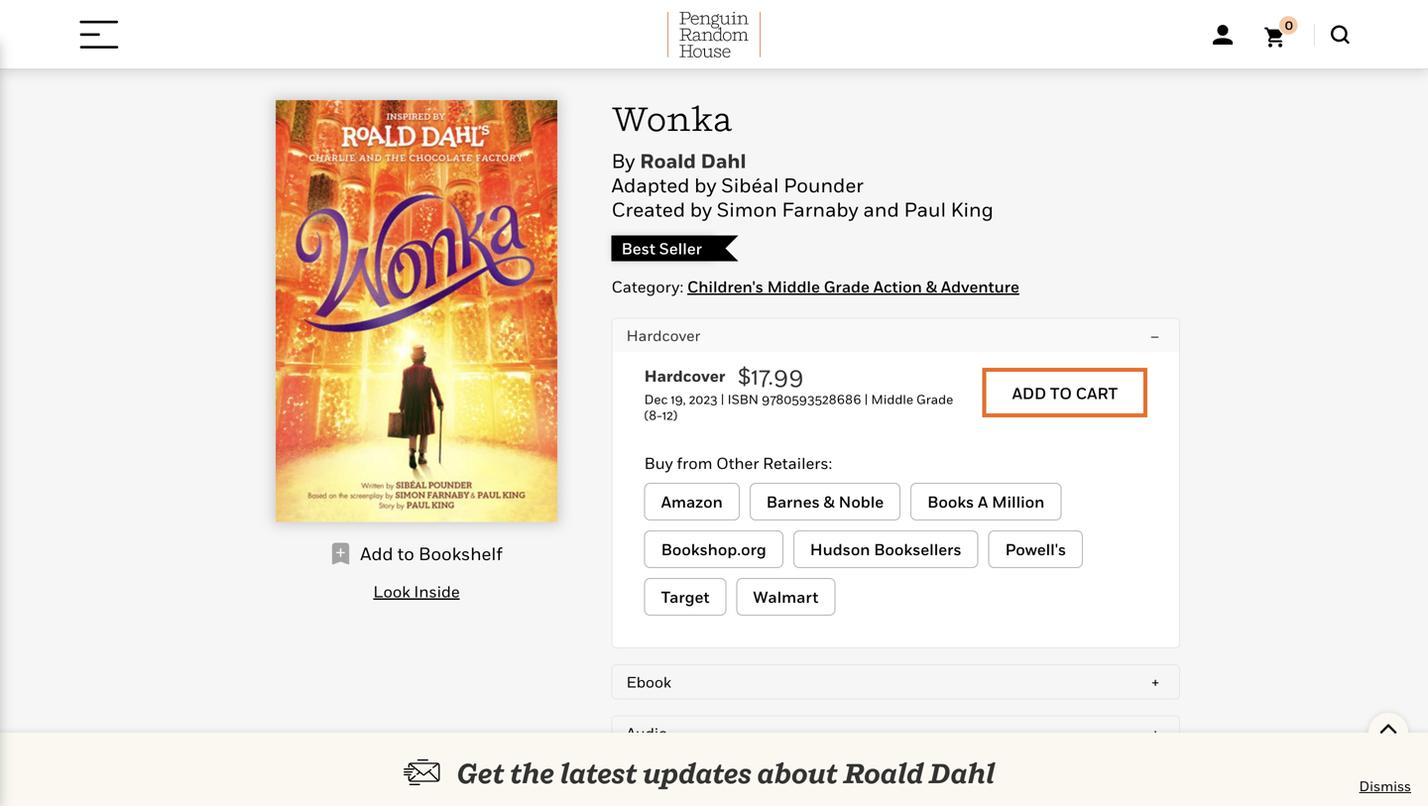 Task type: locate. For each thing, give the bounding box(es) containing it.
0 horizontal spatial &
[[824, 493, 835, 512]]

0 vertical spatial +
[[1152, 673, 1160, 692]]

amazon
[[661, 493, 723, 512]]

get the latest updates about roald dahl
[[457, 757, 995, 790]]

roald inside by roald dahl adapted by sibéal pounder created by simon farnaby and paul king
[[640, 149, 696, 172]]

1 vertical spatial to
[[398, 543, 415, 565]]

by left sibéal
[[695, 173, 717, 197]]

to for bookshelf
[[398, 543, 415, 565]]

add to cart button
[[983, 368, 1148, 418]]

2 | from the left
[[865, 392, 869, 407]]

middle
[[768, 277, 820, 296], [872, 392, 914, 407]]

look
[[373, 582, 410, 601]]

million
[[992, 493, 1045, 512]]

1 vertical spatial middle
[[872, 392, 914, 407]]

add inside button
[[1013, 384, 1047, 403]]

+
[[1152, 673, 1160, 692], [1152, 725, 1160, 743]]

0 vertical spatial middle
[[768, 277, 820, 296]]

walmart link
[[737, 578, 836, 616]]

sibéal
[[722, 173, 779, 197]]

adapted
[[612, 173, 690, 197]]

$17.99
[[738, 362, 804, 390]]

1 vertical spatial dahl
[[929, 757, 995, 790]]

target
[[661, 588, 710, 607]]

1 vertical spatial add
[[360, 543, 394, 565]]

add left cart
[[1013, 384, 1047, 403]]

add
[[1013, 384, 1047, 403], [360, 543, 394, 565]]

1 vertical spatial grade
[[917, 392, 954, 407]]

and
[[864, 197, 900, 221]]

roald dahl link
[[640, 149, 747, 173]]

barnes & noble link
[[750, 483, 901, 521]]

latest
[[560, 757, 638, 790]]

to inside button
[[1051, 384, 1073, 403]]

ebook
[[627, 673, 672, 692]]

1 + from the top
[[1152, 673, 1160, 692]]

add for add to cart
[[1013, 384, 1047, 403]]

to
[[1051, 384, 1073, 403], [398, 543, 415, 565]]

2 + from the top
[[1152, 725, 1160, 743]]

expand/collapse sign up banner image
[[1380, 713, 1399, 743]]

1 horizontal spatial add
[[1013, 384, 1047, 403]]

simon
[[717, 197, 778, 221]]

powell's
[[1006, 540, 1067, 559]]

1 horizontal spatial roald
[[844, 757, 924, 790]]

king
[[951, 197, 994, 221]]

retailers:
[[763, 454, 833, 473]]

0 horizontal spatial middle
[[768, 277, 820, 296]]

grade
[[824, 277, 870, 296], [917, 392, 954, 407]]

0 horizontal spatial add
[[360, 543, 394, 565]]

dahl
[[701, 149, 747, 172], [929, 757, 995, 790]]

roald
[[640, 149, 696, 172], [844, 757, 924, 790]]

| right 9780593528686
[[865, 392, 869, 407]]

1 horizontal spatial |
[[865, 392, 869, 407]]

0 horizontal spatial dahl
[[701, 149, 747, 172]]

roald right about
[[844, 757, 924, 790]]

1 | from the left
[[721, 392, 725, 407]]

middle inside dec 19, 2023 | isbn 9780593528686 | middle grade (8-12)
[[872, 392, 914, 407]]

0 vertical spatial add
[[1013, 384, 1047, 403]]

&
[[926, 277, 938, 296], [824, 493, 835, 512]]

category:
[[612, 277, 684, 296]]

seller
[[660, 239, 702, 258]]

hardcover
[[627, 326, 701, 345], [645, 367, 726, 385]]

add up look
[[360, 543, 394, 565]]

wonka
[[612, 98, 733, 138]]

hardcover down category: in the left top of the page
[[627, 326, 701, 345]]

other
[[717, 454, 760, 473]]

1 horizontal spatial to
[[1051, 384, 1073, 403]]

noble
[[839, 493, 884, 512]]

1 vertical spatial +
[[1152, 725, 1160, 743]]

1 horizontal spatial &
[[926, 277, 938, 296]]

9780593528686
[[762, 392, 862, 407]]

bookshelf
[[419, 543, 503, 565]]

farnaby
[[782, 197, 859, 221]]

hardcover up 19,
[[645, 367, 726, 385]]

1 horizontal spatial grade
[[917, 392, 954, 407]]

add for add to bookshelf
[[360, 543, 394, 565]]

0 vertical spatial roald
[[640, 149, 696, 172]]

& left 'noble'
[[824, 493, 835, 512]]

middle right children's
[[768, 277, 820, 296]]

look inside
[[373, 582, 460, 601]]

0 horizontal spatial |
[[721, 392, 725, 407]]

by
[[695, 173, 717, 197], [690, 197, 712, 221]]

0 vertical spatial &
[[926, 277, 938, 296]]

by roald dahl adapted by sibéal pounder created by simon farnaby and paul king
[[612, 149, 994, 221]]

category: children's middle grade action & adventure
[[612, 277, 1020, 296]]

to left cart
[[1051, 384, 1073, 403]]

paul
[[904, 197, 947, 221]]

12)
[[663, 408, 678, 423]]

0 horizontal spatial to
[[398, 543, 415, 565]]

0 horizontal spatial grade
[[824, 277, 870, 296]]

by up seller
[[690, 197, 712, 221]]

search image
[[1332, 25, 1351, 44]]

0 horizontal spatial roald
[[640, 149, 696, 172]]

walmart
[[754, 588, 819, 607]]

0 vertical spatial to
[[1051, 384, 1073, 403]]

books
[[928, 493, 975, 512]]

1 horizontal spatial dahl
[[929, 757, 995, 790]]

0 vertical spatial grade
[[824, 277, 870, 296]]

& right action
[[926, 277, 938, 296]]

middle right 9780593528686
[[872, 392, 914, 407]]

1 horizontal spatial middle
[[872, 392, 914, 407]]

roald up adapted
[[640, 149, 696, 172]]

|
[[721, 392, 725, 407], [865, 392, 869, 407]]

| right 2023
[[721, 392, 725, 407]]

dismiss link
[[1360, 777, 1412, 797]]

hudson booksellers link
[[794, 531, 979, 569]]

barnes
[[767, 493, 820, 512]]

look inside link
[[373, 582, 460, 601]]

0 vertical spatial dahl
[[701, 149, 747, 172]]

books a million
[[928, 493, 1045, 512]]

grade inside dec 19, 2023 | isbn 9780593528686 | middle grade (8-12)
[[917, 392, 954, 407]]

by
[[612, 149, 636, 172]]

about
[[758, 757, 839, 790]]

to up look inside "link"
[[398, 543, 415, 565]]



Task type: describe. For each thing, give the bounding box(es) containing it.
hardcover link
[[645, 367, 738, 392]]

add to cart
[[1013, 384, 1118, 403]]

isbn
[[728, 392, 759, 407]]

+ for audio
[[1152, 725, 1160, 743]]

bookshop.org link
[[645, 531, 784, 569]]

powell's link
[[989, 531, 1084, 569]]

2023
[[689, 392, 718, 407]]

to for cart
[[1051, 384, 1073, 403]]

sign in image
[[1214, 25, 1233, 45]]

action
[[874, 277, 923, 296]]

1 vertical spatial &
[[824, 493, 835, 512]]

0 vertical spatial hardcover
[[627, 326, 701, 345]]

adventure
[[941, 277, 1020, 296]]

shopping cart image
[[1265, 16, 1299, 48]]

barnes & noble
[[767, 493, 884, 512]]

1 vertical spatial roald
[[844, 757, 924, 790]]

children's middle grade action & adventure link
[[688, 277, 1020, 297]]

19,
[[671, 392, 686, 407]]

cart
[[1076, 384, 1118, 403]]

(8-
[[645, 408, 663, 423]]

add to bookshelf
[[360, 543, 503, 565]]

dahl inside by roald dahl adapted by sibéal pounder created by simon farnaby and paul king
[[701, 149, 747, 172]]

a
[[978, 493, 989, 512]]

booksellers
[[874, 540, 962, 559]]

buy from other retailers:
[[645, 454, 833, 473]]

target link
[[645, 578, 727, 616]]

the
[[510, 757, 555, 790]]

created
[[612, 197, 686, 221]]

bookshop.org
[[661, 540, 767, 559]]

dec
[[645, 392, 668, 407]]

from
[[677, 454, 713, 473]]

buy
[[645, 454, 673, 473]]

best seller
[[622, 239, 702, 258]]

updates
[[643, 757, 752, 790]]

audio
[[627, 725, 668, 743]]

best
[[622, 239, 656, 258]]

books a million link
[[911, 483, 1062, 521]]

+ for ebook
[[1152, 673, 1160, 692]]

–
[[1151, 326, 1160, 345]]

wonka by roald dahl image
[[276, 100, 557, 522]]

dismiss
[[1360, 778, 1412, 795]]

get
[[457, 757, 505, 790]]

dec 19, 2023 | isbn 9780593528686 | middle grade (8-12)
[[645, 392, 954, 423]]

penguin random house image
[[668, 12, 761, 57]]

1 vertical spatial hardcover
[[645, 367, 726, 385]]

children's
[[688, 277, 764, 296]]

hudson
[[810, 540, 871, 559]]

pounder
[[784, 173, 864, 197]]

amazon link
[[645, 483, 740, 521]]

inside
[[414, 582, 460, 601]]

hudson booksellers
[[810, 540, 962, 559]]



Task type: vqa. For each thing, say whether or not it's contained in the screenshot.
Ashley Elston ©
no



